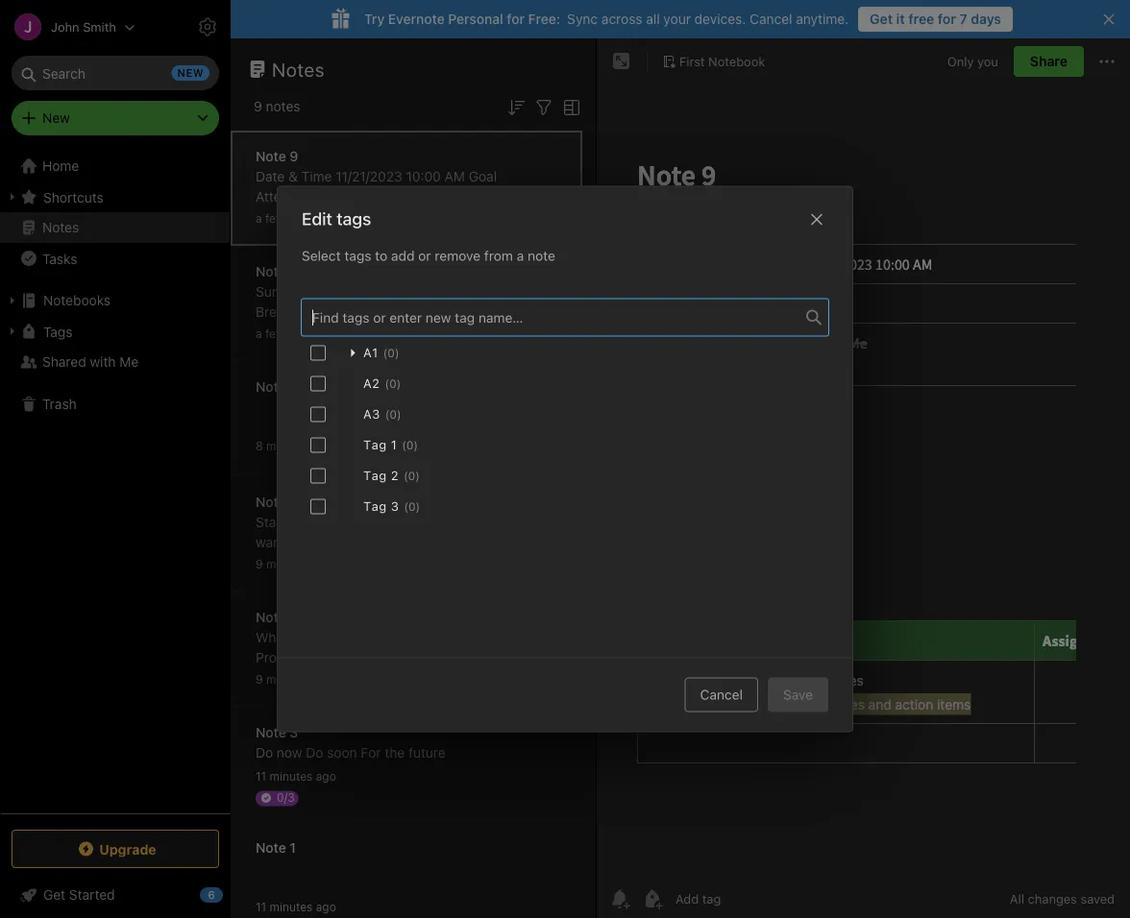 Task type: describe. For each thing, give the bounding box(es) containing it.
to inside note 5 start (and finish) all the books you've been wanting to read and keep your ideas about them all in one place. tip: if you're reading a physical book, take pictu...
[[308, 535, 320, 551]]

ideas
[[447, 535, 480, 551]]

tag 1 ( 0 )
[[363, 438, 418, 452]]

) inside a3 ( 0 )
[[397, 408, 401, 421]]

1 horizontal spatial what
[[315, 650, 348, 666]]

shortcuts
[[43, 189, 104, 205]]

about
[[484, 535, 519, 551]]

cancel button
[[685, 678, 758, 713]]

note window element
[[597, 38, 1130, 919]]

a1
[[363, 345, 378, 360]]

7 inside button
[[960, 11, 967, 27]]

note for note 7
[[256, 379, 286, 395]]

0 vertical spatial to
[[375, 248, 388, 264]]

trash link
[[0, 389, 230, 420]]

0 horizontal spatial what
[[256, 630, 288, 646]]

1 inside note 4 what went well? project 1 what didn't go well? project 2 what can i improve on? project3 9 minutes ago
[[408, 630, 414, 646]]

select tags to add or remove from a note element
[[278, 283, 852, 658]]

future
[[408, 745, 446, 761]]

0 inside a2 ( 0 )
[[389, 377, 397, 391]]

first notebook
[[679, 54, 765, 68]]

a inside note 5 start (and finish) all the books you've been wanting to read and keep your ideas about them all in one place. tip: if you're reading a physical book, take pictu...
[[487, 555, 494, 571]]

a3 ( 0 )
[[363, 407, 401, 421]]

select tags to add or remove from a note
[[302, 248, 555, 264]]

minutes inside note 4 what went well? project 1 what didn't go well? project 2 what can i improve on? project3 9 minutes ago
[[266, 673, 309, 687]]

you
[[977, 54, 998, 68]]

Note Editor text field
[[597, 131, 1130, 879]]

tuesday
[[499, 284, 551, 300]]

note 1
[[256, 840, 296, 856]]

2 well? from the left
[[513, 630, 543, 646]]

2 inside note 4 what went well? project 1 what didn't go well? project 2 what can i improve on? project3 9 minutes ago
[[303, 650, 311, 666]]

1 down 0/3
[[290, 840, 296, 856]]

&
[[288, 169, 298, 185]]

edit
[[302, 209, 332, 229]]

minutes up 0/3
[[270, 770, 313, 784]]

a2
[[363, 376, 380, 391]]

and inside date & time 11/21/2023 10:00 am goal attendees me agenda notes action items assignee status clean up meeting notes send out meeting notes and action items
[[372, 229, 395, 245]]

close image
[[805, 208, 828, 231]]

wanting
[[256, 535, 304, 551]]

tags
[[43, 324, 72, 339]]

tags for edit
[[337, 209, 371, 229]]

tag for tag 1
[[363, 438, 387, 452]]

tag 2 ( 0 )
[[363, 469, 420, 483]]

home
[[42, 158, 79, 174]]

Select1861 checkbox
[[310, 376, 326, 392]]

sunday
[[256, 284, 302, 300]]

minutes down attendees
[[288, 212, 331, 225]]

shortcuts button
[[0, 182, 230, 212]]

note for note 3
[[256, 725, 286, 741]]

a down the sunday
[[256, 327, 262, 341]]

sync
[[567, 11, 598, 27]]

2 11 from the top
[[256, 901, 266, 914]]

cancel inside button
[[700, 687, 743, 703]]

up
[[398, 209, 414, 225]]

note 3
[[256, 725, 298, 741]]

(and
[[290, 515, 318, 530]]

note for note 4 what went well? project 1 what didn't go well? project 2 what can i improve on? project3 9 minutes ago
[[256, 610, 286, 626]]

( inside a3 ( 0 )
[[385, 408, 390, 421]]

) inside a2 ( 0 )
[[397, 377, 401, 391]]

now
[[277, 745, 302, 761]]

0 inside "tag 3 ( 0 )"
[[408, 500, 416, 514]]

9 up note 9
[[254, 99, 262, 114]]

few for date & time 11/21/2023 10:00 am goal attendees me agenda notes action items assignee status clean up meeting notes send out meeting notes and action items
[[265, 212, 285, 225]]

a left note
[[517, 248, 524, 264]]

0 inside tag 1 ( 0 )
[[406, 439, 414, 452]]

tree containing home
[[0, 151, 231, 813]]

3 inside note 8 sunday appointment monday project 1 tuesday break wednesday appointment thursday project 2 friday task 3 saturday break
[[388, 324, 397, 340]]

project up i
[[360, 630, 404, 646]]

items
[[440, 229, 474, 245]]

) inside "tag 3 ( 0 )"
[[416, 500, 420, 514]]

anytime.
[[796, 11, 849, 27]]

upgrade button
[[12, 830, 219, 869]]

1 do from the left
[[256, 745, 273, 761]]

2 vertical spatial notes
[[42, 220, 79, 235]]

tags button
[[0, 316, 230, 347]]

9 notes
[[254, 99, 300, 114]]

1 inside row
[[391, 438, 397, 452]]

select
[[302, 248, 341, 264]]

3 for note 3
[[290, 725, 298, 741]]

try
[[364, 11, 385, 27]]

minutes down wanting
[[266, 558, 309, 571]]

add a reminder image
[[608, 888, 631, 911]]

saturday
[[400, 324, 456, 340]]

project up thursday
[[442, 284, 486, 300]]

project down the sunday
[[256, 324, 300, 340]]

soon
[[327, 745, 357, 761]]

0 vertical spatial appointment
[[305, 284, 385, 300]]

monday
[[389, 284, 439, 300]]

devices.
[[695, 11, 746, 27]]

tip:
[[355, 555, 379, 571]]

a2 row
[[301, 369, 829, 399]]

get it free for 7 days button
[[858, 7, 1013, 32]]

arrow image
[[345, 345, 361, 361]]

Find tags or enter new tag name… text field
[[302, 305, 806, 330]]

status
[[316, 209, 356, 225]]

tag 2 row
[[301, 461, 829, 492]]

a few minutes ago for date & time 11/21/2023 10:00 am goal attendees me agenda notes action items assignee status clean up meeting notes send out meeting notes and action items
[[256, 212, 354, 225]]

notebooks link
[[0, 285, 230, 316]]

note for note 5 start (and finish) all the books you've been wanting to read and keep your ideas about them all in one place. tip: if you're reading a physical book, take pictu...
[[256, 494, 286, 510]]

free
[[908, 11, 934, 27]]

1 11 minutes ago from the top
[[256, 770, 336, 784]]

a3 row
[[301, 399, 829, 430]]

or
[[418, 248, 431, 264]]

changes
[[1028, 892, 1077, 907]]

) inside tag 2 ( 0 )
[[415, 469, 420, 483]]

assignee
[[256, 209, 312, 225]]

evernote
[[388, 11, 445, 27]]

action
[[398, 229, 437, 245]]

tasks
[[42, 251, 77, 266]]

9 left 'in'
[[256, 558, 263, 571]]

date
[[256, 169, 285, 185]]

0 vertical spatial cancel
[[750, 11, 792, 27]]

take
[[294, 575, 320, 591]]

3 for tag 3 ( 0 )
[[391, 499, 399, 514]]

( inside tag 2 ( 0 )
[[404, 469, 408, 483]]

2 11 minutes ago from the top
[[256, 901, 336, 914]]

physical
[[498, 555, 548, 571]]

upgrade
[[99, 842, 156, 857]]

note for note 9
[[256, 148, 286, 164]]

9 up the &
[[290, 148, 298, 164]]

send
[[510, 209, 542, 225]]

2 vertical spatial notes
[[333, 229, 368, 245]]

note 8 sunday appointment monday project 1 tuesday break wednesday appointment thursday project 2 friday task 3 saturday break
[[256, 264, 551, 340]]

1 11 from the top
[[256, 770, 266, 784]]

10:00
[[406, 169, 441, 185]]

shared with me
[[42, 354, 139, 370]]

1 horizontal spatial break
[[459, 324, 495, 340]]

note
[[528, 248, 555, 264]]

1 inside note 8 sunday appointment monday project 1 tuesday break wednesday appointment thursday project 2 friday task 3 saturday break
[[490, 284, 496, 300]]

new button
[[12, 101, 219, 136]]

personal
[[448, 11, 503, 27]]

read
[[324, 535, 352, 551]]

a up out on the left
[[256, 212, 262, 225]]

1 vertical spatial the
[[385, 745, 405, 761]]

first
[[679, 54, 705, 68]]

you're
[[394, 555, 433, 571]]

( inside a2 ( 0 )
[[385, 377, 389, 391]]

it
[[896, 11, 905, 27]]

0 vertical spatial break
[[256, 304, 291, 320]]

a1 row
[[301, 338, 829, 369]]

tag 3 row
[[301, 492, 829, 522]]

clean
[[359, 209, 394, 225]]

trash
[[42, 396, 77, 412]]

expand tags image
[[5, 324, 20, 339]]

a few minutes ago for sunday appointment monday project 1 tuesday break wednesday appointment thursday project 2 friday task 3 saturday break
[[256, 327, 354, 341]]

start
[[256, 515, 286, 530]]

book,
[[256, 575, 290, 591]]

project down went
[[256, 650, 300, 666]]

( inside tag 1 ( 0 )
[[402, 439, 406, 452]]

finish)
[[321, 515, 360, 530]]

1 well? from the left
[[326, 630, 356, 646]]

free:
[[528, 11, 560, 27]]

all changes saved
[[1010, 892, 1115, 907]]

minutes left "select1863" option
[[266, 440, 309, 453]]

row group inside select tags to add or remove from a note element
[[301, 338, 829, 522]]

5
[[290, 494, 298, 510]]

across
[[602, 11, 642, 27]]

1 horizontal spatial all
[[363, 515, 377, 530]]



Task type: locate. For each thing, give the bounding box(es) containing it.
0 up "tag 3 ( 0 )"
[[408, 469, 415, 483]]

a1 ( 0 )
[[363, 345, 399, 360]]

0 vertical spatial 11 minutes ago
[[256, 770, 336, 784]]

time
[[301, 169, 332, 185]]

save button
[[768, 678, 828, 713]]

1 horizontal spatial for
[[938, 11, 956, 27]]

2 vertical spatial all
[[256, 555, 269, 571]]

) right a1
[[395, 346, 399, 360]]

1 horizontal spatial 7
[[960, 11, 967, 27]]

0 horizontal spatial do
[[256, 745, 273, 761]]

note 4 what went well? project 1 what didn't go well? project 2 what can i improve on? project3 9 minutes ago
[[256, 610, 543, 687]]

note up date
[[256, 148, 286, 164]]

11
[[256, 770, 266, 784], [256, 901, 266, 914]]

what left can
[[315, 650, 348, 666]]

notes
[[272, 58, 325, 80], [396, 189, 433, 205], [42, 220, 79, 235]]

for for free:
[[507, 11, 525, 27]]

notebooks
[[43, 293, 111, 308]]

( inside "tag 3 ( 0 )"
[[404, 500, 408, 514]]

1 vertical spatial 11
[[256, 901, 266, 914]]

home link
[[0, 151, 231, 182]]

8 inside note 8 sunday appointment monday project 1 tuesday break wednesday appointment thursday project 2 friday task 3 saturday break
[[290, 264, 298, 280]]

2 few from the top
[[265, 327, 285, 341]]

the right for
[[385, 745, 405, 761]]

break down the sunday
[[256, 304, 291, 320]]

11 minutes ago down the note 1
[[256, 901, 336, 914]]

tag for tag 3
[[363, 499, 387, 514]]

1 vertical spatial 2
[[391, 469, 399, 483]]

me up the "status" on the left of page
[[323, 189, 342, 205]]

your down books
[[416, 535, 443, 551]]

1 horizontal spatial notes
[[272, 58, 325, 80]]

a3
[[363, 407, 380, 421]]

add tag image
[[641, 888, 664, 911]]

None search field
[[25, 56, 206, 90]]

a few minutes ago up select1860 checkbox
[[256, 327, 354, 341]]

tags for select
[[344, 248, 371, 264]]

0 vertical spatial notes
[[272, 58, 325, 80]]

try evernote personal for free: sync across all your devices. cancel anytime.
[[364, 11, 849, 27]]

one
[[288, 555, 311, 571]]

1 vertical spatial and
[[355, 535, 379, 551]]

2 inside tag 2 row
[[391, 469, 399, 483]]

and inside note 5 start (and finish) all the books you've been wanting to read and keep your ideas about them all in one place. tip: if you're reading a physical book, take pictu...
[[355, 535, 379, 551]]

8 minutes ago
[[256, 440, 333, 453]]

) up "tag 3 ( 0 )"
[[415, 469, 420, 483]]

few up out on the left
[[265, 212, 285, 225]]

( up books
[[404, 500, 408, 514]]

saved
[[1081, 892, 1115, 907]]

me inside date & time 11/21/2023 10:00 am goal attendees me agenda notes action items assignee status clean up meeting notes send out meeting notes and action items
[[323, 189, 342, 205]]

0 right a2
[[389, 377, 397, 391]]

days
[[971, 11, 1001, 27]]

3 down tag 2 ( 0 )
[[391, 499, 399, 514]]

minutes up select1860 checkbox
[[288, 327, 331, 341]]

tasks button
[[0, 243, 230, 274]]

all left 'in'
[[256, 555, 269, 571]]

0 horizontal spatial cancel
[[700, 687, 743, 703]]

friday
[[315, 324, 353, 340]]

1 up thursday
[[490, 284, 496, 300]]

if
[[382, 555, 390, 571]]

6 note from the top
[[256, 725, 286, 741]]

from
[[484, 248, 513, 264]]

first notebook button
[[655, 48, 772, 75]]

all down "tag 3 ( 0 )"
[[363, 515, 377, 530]]

0 vertical spatial me
[[323, 189, 342, 205]]

8 left "select1863" option
[[256, 440, 263, 453]]

0 vertical spatial and
[[372, 229, 395, 245]]

( inside a1 ( 0 )
[[383, 346, 388, 360]]

0 horizontal spatial meeting
[[280, 229, 330, 245]]

notes up 'up'
[[396, 189, 433, 205]]

me
[[323, 189, 342, 205], [119, 354, 139, 370]]

well? right "go"
[[513, 630, 543, 646]]

0/3
[[277, 791, 295, 805]]

0 vertical spatial 8
[[290, 264, 298, 280]]

1 horizontal spatial well?
[[513, 630, 543, 646]]

2 horizontal spatial all
[[646, 11, 660, 27]]

note inside note 5 start (and finish) all the books you've been wanting to read and keep your ideas about them all in one place. tip: if you're reading a physical book, take pictu...
[[256, 494, 286, 510]]

and down clean
[[372, 229, 395, 245]]

9 up the note 3
[[256, 673, 263, 687]]

1 vertical spatial a few minutes ago
[[256, 327, 354, 341]]

share button
[[1014, 46, 1084, 77]]

9 inside note 4 what went well? project 1 what didn't go well? project 2 what can i improve on? project3 9 minutes ago
[[256, 673, 263, 687]]

for inside button
[[938, 11, 956, 27]]

0 horizontal spatial well?
[[326, 630, 356, 646]]

note for note 8 sunday appointment monday project 1 tuesday break wednesday appointment thursday project 2 friday task 3 saturday break
[[256, 264, 286, 280]]

8
[[290, 264, 298, 280], [256, 440, 263, 453]]

out
[[256, 229, 276, 245]]

notes link
[[0, 212, 230, 243]]

on?
[[437, 650, 460, 666]]

2
[[303, 324, 311, 340], [391, 469, 399, 483], [303, 650, 311, 666]]

0 right 'a3'
[[390, 408, 397, 421]]

1 few from the top
[[265, 212, 285, 225]]

cancel right devices. at top right
[[750, 11, 792, 27]]

well?
[[326, 630, 356, 646], [513, 630, 543, 646]]

appointment up wednesday
[[305, 284, 385, 300]]

0 inside a1 ( 0 )
[[388, 346, 395, 360]]

0 vertical spatial 11
[[256, 770, 266, 784]]

0 horizontal spatial notes
[[266, 99, 300, 114]]

1 vertical spatial notes
[[471, 209, 506, 225]]

Select1864 checkbox
[[310, 469, 326, 484]]

books
[[405, 515, 442, 530]]

1 horizontal spatial 8
[[290, 264, 298, 280]]

1 for from the left
[[507, 11, 525, 27]]

0 up tag 2 ( 0 )
[[406, 439, 414, 452]]

7 note from the top
[[256, 840, 286, 856]]

5 note from the top
[[256, 610, 286, 626]]

2 vertical spatial 2
[[303, 650, 311, 666]]

save
[[783, 687, 813, 703]]

0 vertical spatial tag
[[363, 438, 387, 452]]

1 vertical spatial appointment
[[371, 304, 451, 320]]

tag 1 row
[[301, 430, 829, 461]]

1 tag from the top
[[363, 438, 387, 452]]

a down about
[[487, 555, 494, 571]]

Search text field
[[25, 56, 206, 90]]

notes up tasks
[[42, 220, 79, 235]]

1 vertical spatial tags
[[344, 248, 371, 264]]

( right a1
[[383, 346, 388, 360]]

) right a2
[[397, 377, 401, 391]]

thursday
[[454, 304, 512, 320]]

wednesday
[[295, 304, 367, 320]]

note for note 1
[[256, 840, 286, 856]]

few down the sunday
[[265, 327, 285, 341]]

1 up improve on the left bottom of the page
[[408, 630, 414, 646]]

note left select1861 checkbox on the left top of the page
[[256, 379, 286, 395]]

1 vertical spatial 11 minutes ago
[[256, 901, 336, 914]]

0 horizontal spatial your
[[416, 535, 443, 551]]

2 note from the top
[[256, 264, 286, 280]]

note up start on the left of page
[[256, 494, 286, 510]]

1 horizontal spatial notes
[[333, 229, 368, 245]]

Select1863 checkbox
[[310, 438, 326, 453]]

for right free
[[938, 11, 956, 27]]

( up tag 2 ( 0 )
[[402, 439, 406, 452]]

1 vertical spatial 8
[[256, 440, 263, 453]]

0 vertical spatial all
[[646, 11, 660, 27]]

your
[[663, 11, 691, 27], [416, 535, 443, 551]]

tag down tag 2 ( 0 )
[[363, 499, 387, 514]]

1 horizontal spatial meeting
[[418, 209, 468, 225]]

what up on?
[[417, 630, 450, 646]]

do now do soon for the future
[[256, 745, 446, 761]]

went
[[292, 630, 322, 646]]

only you
[[947, 54, 998, 68]]

1 vertical spatial your
[[416, 535, 443, 551]]

3
[[388, 324, 397, 340], [391, 499, 399, 514], [290, 725, 298, 741]]

all
[[1010, 892, 1024, 907]]

) right 'a3'
[[397, 408, 401, 421]]

1 note from the top
[[256, 148, 286, 164]]

0 vertical spatial meeting
[[418, 209, 468, 225]]

2 vertical spatial 3
[[290, 725, 298, 741]]

row group
[[301, 338, 829, 522]]

2 horizontal spatial what
[[417, 630, 450, 646]]

0 vertical spatial 2
[[303, 324, 311, 340]]

) up tag 2 ( 0 )
[[414, 439, 418, 452]]

appointment down the monday
[[371, 304, 451, 320]]

Select1860 checkbox
[[310, 345, 326, 361]]

well? up can
[[326, 630, 356, 646]]

1 a few minutes ago from the top
[[256, 212, 354, 225]]

0 horizontal spatial me
[[119, 354, 139, 370]]

expand notebooks image
[[5, 293, 20, 308]]

1 vertical spatial few
[[265, 327, 285, 341]]

for left free: on the left top of page
[[507, 11, 525, 27]]

break
[[256, 304, 291, 320], [459, 324, 495, 340]]

tags down agenda
[[337, 209, 371, 229]]

cancel left save
[[700, 687, 743, 703]]

3 right task
[[388, 324, 397, 340]]

0 vertical spatial your
[[663, 11, 691, 27]]

2 a few minutes ago from the top
[[256, 327, 354, 341]]

2 vertical spatial tag
[[363, 499, 387, 514]]

note 7
[[256, 379, 297, 395]]

0 horizontal spatial notes
[[42, 220, 79, 235]]

your inside note 5 start (and finish) all the books you've been wanting to read and keep your ideas about them all in one place. tip: if you're reading a physical book, take pictu...
[[416, 535, 443, 551]]

get it free for 7 days
[[870, 11, 1001, 27]]

9
[[254, 99, 262, 114], [290, 148, 298, 164], [256, 558, 263, 571], [256, 673, 263, 687]]

note 9
[[256, 148, 298, 164]]

0 vertical spatial notes
[[266, 99, 300, 114]]

note left 4
[[256, 610, 286, 626]]

0 horizontal spatial to
[[308, 535, 320, 551]]

note inside note 4 what went well? project 1 what didn't go well? project 2 what can i improve on? project3 9 minutes ago
[[256, 610, 286, 626]]

tag for tag 2
[[363, 469, 387, 483]]

row group containing a1
[[301, 338, 829, 522]]

date & time 11/21/2023 10:00 am goal attendees me agenda notes action items assignee status clean up meeting notes send out meeting notes and action items
[[256, 169, 542, 245]]

tag inside row
[[363, 499, 387, 514]]

4 note from the top
[[256, 494, 286, 510]]

Select1862 checkbox
[[310, 407, 326, 422]]

0 horizontal spatial 7
[[290, 379, 297, 395]]

( up "tag 3 ( 0 )"
[[404, 469, 408, 483]]

1 vertical spatial me
[[119, 354, 139, 370]]

a few minutes ago down attendees
[[256, 212, 354, 225]]

0 vertical spatial the
[[381, 515, 401, 530]]

me inside "tree"
[[119, 354, 139, 370]]

0 up books
[[408, 500, 416, 514]]

the inside note 5 start (and finish) all the books you've been wanting to read and keep your ideas about them all in one place. tip: if you're reading a physical book, take pictu...
[[381, 515, 401, 530]]

place.
[[314, 555, 352, 571]]

the
[[381, 515, 401, 530], [385, 745, 405, 761]]

1 vertical spatial break
[[459, 324, 495, 340]]

meeting
[[418, 209, 468, 225], [280, 229, 330, 245]]

your left devices. at top right
[[663, 11, 691, 27]]

to
[[375, 248, 388, 264], [308, 535, 320, 551]]

with
[[90, 354, 116, 370]]

meeting down action
[[418, 209, 468, 225]]

meeting up select
[[280, 229, 330, 245]]

been
[[490, 515, 521, 530]]

1 vertical spatial meeting
[[280, 229, 330, 245]]

3 tag from the top
[[363, 499, 387, 514]]

0 right a1
[[388, 346, 395, 360]]

( right a2
[[385, 377, 389, 391]]

and up tip:
[[355, 535, 379, 551]]

1 vertical spatial to
[[308, 535, 320, 551]]

1 vertical spatial cancel
[[700, 687, 743, 703]]

0 vertical spatial a few minutes ago
[[256, 212, 354, 225]]

0 vertical spatial 3
[[388, 324, 397, 340]]

2 horizontal spatial notes
[[396, 189, 433, 205]]

1 horizontal spatial do
[[306, 745, 323, 761]]

add
[[391, 248, 415, 264]]

1 horizontal spatial me
[[323, 189, 342, 205]]

2 down went
[[303, 650, 311, 666]]

11 down the note 3
[[256, 770, 266, 784]]

4
[[290, 610, 298, 626]]

0 vertical spatial 7
[[960, 11, 967, 27]]

remove
[[435, 248, 481, 264]]

to left add
[[375, 248, 388, 264]]

2 for from the left
[[938, 11, 956, 27]]

in
[[273, 555, 284, 571]]

11 minutes ago up 0/3
[[256, 770, 336, 784]]

0 vertical spatial tags
[[337, 209, 371, 229]]

0 inside a3 ( 0 )
[[390, 408, 397, 421]]

all right across
[[646, 11, 660, 27]]

note down 0/3
[[256, 840, 286, 856]]

) inside a1 ( 0 )
[[395, 346, 399, 360]]

me right the with
[[119, 354, 139, 370]]

for for 7
[[938, 11, 956, 27]]

1 horizontal spatial your
[[663, 11, 691, 27]]

didn't
[[454, 630, 489, 646]]

notes inside date & time 11/21/2023 10:00 am goal attendees me agenda notes action items assignee status clean up meeting notes send out meeting notes and action items
[[396, 189, 433, 205]]

2 up "tag 3 ( 0 )"
[[391, 469, 399, 483]]

2 tag from the top
[[363, 469, 387, 483]]

7 left select1861 checkbox on the left top of the page
[[290, 379, 297, 395]]

11/21/2023
[[336, 169, 402, 185]]

break down thursday
[[459, 324, 495, 340]]

the down "tag 3 ( 0 )"
[[381, 515, 401, 530]]

go
[[493, 630, 509, 646]]

minutes down the note 1
[[270, 901, 313, 914]]

tree
[[0, 151, 231, 813]]

shared
[[42, 354, 86, 370]]

1 vertical spatial 7
[[290, 379, 297, 395]]

1 vertical spatial tag
[[363, 469, 387, 483]]

goal
[[469, 169, 497, 185]]

1 vertical spatial 3
[[391, 499, 399, 514]]

reading
[[436, 555, 483, 571]]

attendees
[[256, 189, 319, 205]]

do down the note 3
[[256, 745, 273, 761]]

0 horizontal spatial 8
[[256, 440, 263, 453]]

1 vertical spatial all
[[363, 515, 377, 530]]

note inside note 8 sunday appointment monday project 1 tuesday break wednesday appointment thursday project 2 friday task 3 saturday break
[[256, 264, 286, 280]]

)
[[395, 346, 399, 360], [397, 377, 401, 391], [397, 408, 401, 421], [414, 439, 418, 452], [415, 469, 420, 483], [416, 500, 420, 514]]

0 vertical spatial few
[[265, 212, 285, 225]]

tag down 'a3'
[[363, 438, 387, 452]]

do
[[256, 745, 273, 761], [306, 745, 323, 761]]

notes up '9 notes'
[[272, 58, 325, 80]]

settings image
[[196, 15, 219, 38]]

2 horizontal spatial notes
[[471, 209, 506, 225]]

note up now
[[256, 725, 286, 741]]

2 do from the left
[[306, 745, 323, 761]]

only
[[947, 54, 974, 68]]

0 horizontal spatial for
[[507, 11, 525, 27]]

) up books
[[416, 500, 420, 514]]

notes down the "status" on the left of page
[[333, 229, 368, 245]]

expand note image
[[610, 50, 633, 73]]

to down (and
[[308, 535, 320, 551]]

0 horizontal spatial all
[[256, 555, 269, 571]]

1 horizontal spatial cancel
[[750, 11, 792, 27]]

2 up select1860 checkbox
[[303, 324, 311, 340]]

0 inside tag 2 ( 0 )
[[408, 469, 415, 483]]

( right 'a3'
[[385, 408, 390, 421]]

11 down the note 1
[[256, 901, 266, 914]]

new
[[42, 110, 70, 126]]

i
[[377, 650, 381, 666]]

few for sunday appointment monday project 1 tuesday break wednesday appointment thursday project 2 friday task 3 saturday break
[[265, 327, 285, 341]]

for
[[507, 11, 525, 27], [938, 11, 956, 27]]

) inside tag 1 ( 0 )
[[414, 439, 418, 452]]

notes down items
[[471, 209, 506, 225]]

3 up now
[[290, 725, 298, 741]]

Select1865 checkbox
[[310, 499, 326, 515]]

1 horizontal spatial to
[[375, 248, 388, 264]]

share
[[1030, 53, 1068, 69]]

action
[[437, 189, 476, 205]]

1 vertical spatial notes
[[396, 189, 433, 205]]

3 note from the top
[[256, 379, 286, 395]]

do right now
[[306, 745, 323, 761]]

2 inside note 8 sunday appointment monday project 1 tuesday break wednesday appointment thursday project 2 friday task 3 saturday break
[[303, 324, 311, 340]]

0
[[388, 346, 395, 360], [389, 377, 397, 391], [390, 408, 397, 421], [406, 439, 414, 452], [408, 469, 415, 483], [408, 500, 416, 514]]

3 inside tag 3 row
[[391, 499, 399, 514]]

ago
[[334, 212, 354, 225], [334, 327, 354, 341], [313, 440, 333, 453], [313, 558, 333, 571], [313, 673, 333, 687], [316, 770, 336, 784], [316, 901, 336, 914]]

ago inside note 4 what went well? project 1 what didn't go well? project 2 what can i improve on? project3 9 minutes ago
[[313, 673, 333, 687]]

8 up the sunday
[[290, 264, 298, 280]]

tags right select
[[344, 248, 371, 264]]

a few minutes ago
[[256, 212, 354, 225], [256, 327, 354, 341]]

1 up tag 2 ( 0 )
[[391, 438, 397, 452]]

0 horizontal spatial break
[[256, 304, 291, 320]]

note
[[256, 148, 286, 164], [256, 264, 286, 280], [256, 379, 286, 395], [256, 494, 286, 510], [256, 610, 286, 626], [256, 725, 286, 741], [256, 840, 286, 856]]



Task type: vqa. For each thing, say whether or not it's contained in the screenshot.


